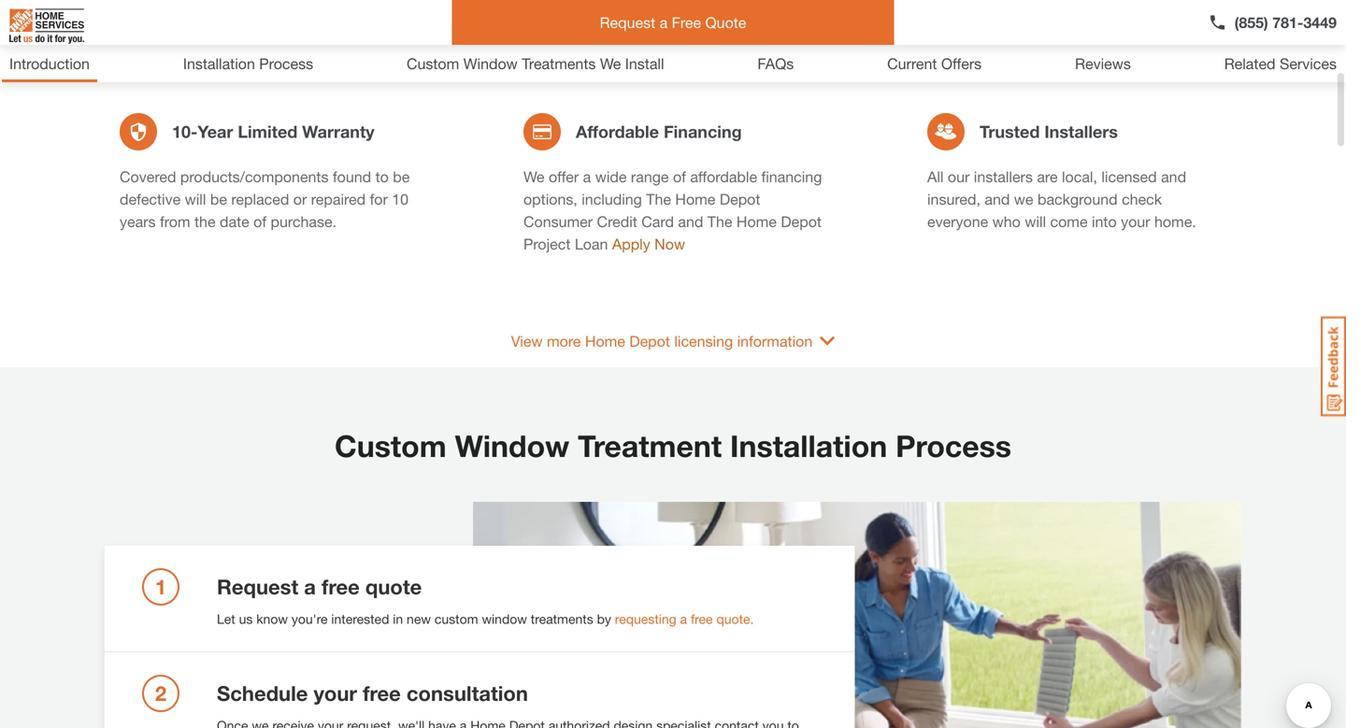 Task type: describe. For each thing, give the bounding box(es) containing it.
wide
[[595, 168, 627, 186]]

0 horizontal spatial home
[[585, 332, 625, 350]]

current
[[75, 16, 122, 34]]

10-year limited warranty
[[172, 122, 375, 142]]

2 horizontal spatial home
[[737, 213, 777, 230]]

current
[[887, 55, 937, 72]]

1 horizontal spatial and
[[985, 190, 1010, 208]]

free for quote
[[322, 574, 360, 599]]

(855) 781-3449 link
[[1208, 11, 1337, 34]]

all
[[927, 168, 944, 186]]

1 vertical spatial be
[[210, 190, 227, 208]]

all our installers are local, licensed and insured, and we background check everyone who will come into your home.
[[927, 168, 1196, 230]]

purchase.
[[271, 213, 337, 230]]

offer
[[549, 168, 579, 186]]

faqs
[[758, 55, 794, 72]]

who
[[992, 213, 1021, 230]]

related
[[1224, 55, 1275, 72]]

request a free quote button
[[452, 0, 894, 45]]

local,
[[1062, 168, 1097, 186]]

request a free quote
[[217, 574, 422, 599]]

quote
[[705, 14, 746, 31]]

affordable financing
[[576, 122, 742, 142]]

apply now link
[[612, 235, 685, 253]]

requesting
[[615, 611, 676, 627]]

financing
[[664, 122, 742, 142]]

custom window treatment installation process
[[335, 428, 1011, 464]]

we
[[1014, 190, 1033, 208]]

new
[[407, 611, 431, 627]]

a right requesting
[[680, 611, 687, 627]]

view for view current offers
[[39, 16, 71, 34]]

licensed
[[1101, 168, 1157, 186]]

credit
[[597, 213, 637, 230]]

of inside we offer a wide range of affordable financing options, including the home depot consumer credit card and the home depot project loan
[[673, 168, 686, 186]]

custom
[[435, 611, 478, 627]]

0 vertical spatial depot
[[720, 190, 760, 208]]

window for treatments
[[463, 55, 518, 72]]

warranty
[[302, 122, 375, 142]]

treatment
[[578, 428, 722, 464]]

insured,
[[927, 190, 980, 208]]

installers
[[1044, 122, 1118, 142]]

years
[[120, 213, 156, 230]]

offers
[[126, 16, 164, 34]]

1 horizontal spatial process
[[896, 428, 1011, 464]]

home.
[[1154, 213, 1196, 230]]

offers
[[941, 55, 982, 72]]

defective
[[120, 190, 181, 208]]

the
[[194, 213, 216, 230]]

you're
[[292, 611, 328, 627]]

0 horizontal spatial your
[[314, 681, 357, 706]]

and inside we offer a wide range of affordable financing options, including the home depot consumer credit card and the home depot project loan
[[678, 213, 703, 230]]

0 vertical spatial process
[[259, 55, 313, 72]]

request a free quote
[[600, 14, 746, 31]]

more
[[547, 332, 581, 350]]

project
[[523, 235, 571, 253]]

options,
[[523, 190, 577, 208]]

custom for custom window treatment installation process
[[335, 428, 447, 464]]

installers
[[974, 168, 1033, 186]]

1 horizontal spatial installation
[[730, 428, 887, 464]]

view more home depot licensing information
[[511, 332, 812, 350]]

(855)
[[1234, 14, 1268, 31]]

1 horizontal spatial be
[[393, 168, 410, 186]]

trusted installers
[[980, 122, 1118, 142]]

into
[[1092, 213, 1117, 230]]

window for treatment
[[455, 428, 569, 464]]

everyone
[[927, 213, 988, 230]]

affordable
[[690, 168, 757, 186]]

date
[[220, 213, 249, 230]]

free for consultation
[[363, 681, 401, 706]]

reviews
[[1075, 55, 1131, 72]]

requesting a free quote. link
[[615, 611, 754, 627]]

quote.
[[716, 611, 754, 627]]

2
[[155, 681, 166, 706]]

free
[[672, 14, 701, 31]]

products/components
[[180, 168, 329, 186]]

(855) 781-3449
[[1234, 14, 1337, 31]]



Task type: locate. For each thing, give the bounding box(es) containing it.
request up us at the left bottom of page
[[217, 574, 298, 599]]

covered products/components found to be defective will be replaced or repaired for 10 years from the date of purchase.
[[120, 168, 410, 230]]

we up options,
[[523, 168, 544, 186]]

2 horizontal spatial free
[[691, 611, 713, 627]]

information
[[737, 332, 812, 350]]

year
[[198, 122, 233, 142]]

background
[[1038, 190, 1118, 208]]

of down replaced
[[253, 213, 266, 230]]

window
[[482, 611, 527, 627]]

0 vertical spatial of
[[673, 168, 686, 186]]

1 vertical spatial installation
[[730, 428, 887, 464]]

be
[[393, 168, 410, 186], [210, 190, 227, 208]]

a right offer
[[583, 168, 591, 186]]

1 horizontal spatial we
[[600, 55, 621, 72]]

0 vertical spatial the
[[646, 190, 671, 208]]

for
[[370, 190, 388, 208]]

and
[[1161, 168, 1186, 186], [985, 190, 1010, 208], [678, 213, 703, 230]]

1 vertical spatial and
[[985, 190, 1010, 208]]

custom for custom window treatments we install
[[407, 55, 459, 72]]

will inside the covered products/components found to be defective will be replaced or repaired for 10 years from the date of purchase.
[[185, 190, 206, 208]]

will up the
[[185, 190, 206, 208]]

0 horizontal spatial and
[[678, 213, 703, 230]]

0 horizontal spatial will
[[185, 190, 206, 208]]

we offer a wide range of affordable financing options, including the home depot consumer credit card and the home depot project loan
[[523, 168, 822, 253]]

us
[[239, 611, 253, 627]]

0 vertical spatial be
[[393, 168, 410, 186]]

1 horizontal spatial will
[[1025, 213, 1046, 230]]

1
[[155, 574, 166, 599]]

a inside button
[[660, 14, 668, 31]]

let
[[217, 611, 235, 627]]

quote
[[365, 574, 422, 599]]

request for request a free quote
[[217, 574, 298, 599]]

2 vertical spatial and
[[678, 213, 703, 230]]

2 horizontal spatial depot
[[781, 213, 822, 230]]

introduction
[[9, 55, 90, 72]]

loan
[[575, 235, 608, 253]]

1 horizontal spatial free
[[363, 681, 401, 706]]

0 horizontal spatial the
[[646, 190, 671, 208]]

your down check
[[1121, 213, 1150, 230]]

free down in
[[363, 681, 401, 706]]

of right range
[[673, 168, 686, 186]]

card
[[641, 213, 674, 230]]

1 horizontal spatial view
[[511, 332, 543, 350]]

2 vertical spatial home
[[585, 332, 625, 350]]

0 horizontal spatial request
[[217, 574, 298, 599]]

free left quote.
[[691, 611, 713, 627]]

10-
[[172, 122, 198, 142]]

know
[[256, 611, 288, 627]]

1 horizontal spatial home
[[675, 190, 715, 208]]

are
[[1037, 168, 1058, 186]]

found
[[333, 168, 371, 186]]

let us know you're interested in new custom window treatments by requesting a free quote.
[[217, 611, 754, 627]]

will
[[185, 190, 206, 208], [1025, 213, 1046, 230]]

of
[[673, 168, 686, 186], [253, 213, 266, 230]]

depot left licensing at the top right of the page
[[629, 332, 670, 350]]

trusted
[[980, 122, 1040, 142]]

now
[[654, 235, 685, 253]]

current offers
[[887, 55, 982, 72]]

0 horizontal spatial depot
[[629, 332, 670, 350]]

to
[[375, 168, 389, 186]]

in
[[393, 611, 403, 627]]

and up now
[[678, 213, 703, 230]]

replaced
[[231, 190, 289, 208]]

0 vertical spatial home
[[675, 190, 715, 208]]

interested
[[331, 611, 389, 627]]

1 vertical spatial your
[[314, 681, 357, 706]]

do it for you logo image
[[9, 1, 84, 51]]

request up install
[[600, 14, 655, 31]]

0 horizontal spatial we
[[523, 168, 544, 186]]

your
[[1121, 213, 1150, 230], [314, 681, 357, 706]]

limited
[[238, 122, 298, 142]]

1 vertical spatial we
[[523, 168, 544, 186]]

treatments
[[531, 611, 593, 627]]

depot
[[720, 190, 760, 208], [781, 213, 822, 230], [629, 332, 670, 350]]

a left free
[[660, 14, 668, 31]]

including
[[582, 190, 642, 208]]

your right schedule
[[314, 681, 357, 706]]

0 vertical spatial request
[[600, 14, 655, 31]]

0 vertical spatial will
[[185, 190, 206, 208]]

depot down affordable
[[720, 190, 760, 208]]

0 horizontal spatial be
[[210, 190, 227, 208]]

we
[[600, 55, 621, 72], [523, 168, 544, 186]]

0 horizontal spatial process
[[259, 55, 313, 72]]

be up the
[[210, 190, 227, 208]]

free
[[322, 574, 360, 599], [691, 611, 713, 627], [363, 681, 401, 706]]

0 vertical spatial installation
[[183, 55, 255, 72]]

1 vertical spatial view
[[511, 332, 543, 350]]

request
[[600, 14, 655, 31], [217, 574, 298, 599]]

consultation
[[407, 681, 528, 706]]

depot down financing
[[781, 213, 822, 230]]

view
[[39, 16, 71, 34], [511, 332, 543, 350]]

2 vertical spatial free
[[363, 681, 401, 706]]

installation process
[[183, 55, 313, 72]]

and down installers
[[985, 190, 1010, 208]]

781-
[[1272, 14, 1303, 31]]

request inside button
[[600, 14, 655, 31]]

the up card at top
[[646, 190, 671, 208]]

range
[[631, 168, 669, 186]]

licensing
[[674, 332, 733, 350]]

and up check
[[1161, 168, 1186, 186]]

custom
[[407, 55, 459, 72], [335, 428, 447, 464]]

1 vertical spatial will
[[1025, 213, 1046, 230]]

view current offers link
[[39, 16, 164, 34]]

1 horizontal spatial request
[[600, 14, 655, 31]]

3449
[[1303, 14, 1337, 31]]

installation
[[183, 55, 255, 72], [730, 428, 887, 464]]

install
[[625, 55, 664, 72]]

be right to
[[393, 168, 410, 186]]

1 vertical spatial depot
[[781, 213, 822, 230]]

0 vertical spatial free
[[322, 574, 360, 599]]

a inside we offer a wide range of affordable financing options, including the home depot consumer credit card and the home depot project loan
[[583, 168, 591, 186]]

0 horizontal spatial of
[[253, 213, 266, 230]]

check
[[1122, 190, 1162, 208]]

1 vertical spatial window
[[455, 428, 569, 464]]

0 vertical spatial and
[[1161, 168, 1186, 186]]

services
[[1280, 55, 1337, 72]]

we left install
[[600, 55, 621, 72]]

0 vertical spatial custom
[[407, 55, 459, 72]]

covered
[[120, 168, 176, 186]]

1 vertical spatial request
[[217, 574, 298, 599]]

come
[[1050, 213, 1088, 230]]

2 horizontal spatial and
[[1161, 168, 1186, 186]]

0 vertical spatial view
[[39, 16, 71, 34]]

your inside all our installers are local, licensed and insured, and we background check everyone who will come into your home.
[[1121, 213, 1150, 230]]

1 horizontal spatial your
[[1121, 213, 1150, 230]]

view for view more home depot licensing information
[[511, 332, 543, 350]]

will inside all our installers are local, licensed and insured, and we background check everyone who will come into your home.
[[1025, 213, 1046, 230]]

treatments
[[522, 55, 596, 72]]

or
[[293, 190, 307, 208]]

10
[[392, 190, 409, 208]]

from
[[160, 213, 190, 230]]

by
[[597, 611, 611, 627]]

2 vertical spatial depot
[[629, 332, 670, 350]]

consumer
[[523, 213, 593, 230]]

view left more
[[511, 332, 543, 350]]

0 horizontal spatial installation
[[183, 55, 255, 72]]

the down affordable
[[707, 213, 732, 230]]

1 horizontal spatial depot
[[720, 190, 760, 208]]

1 vertical spatial the
[[707, 213, 732, 230]]

1 vertical spatial free
[[691, 611, 713, 627]]

0 horizontal spatial view
[[39, 16, 71, 34]]

will down we on the right of the page
[[1025, 213, 1046, 230]]

1 vertical spatial home
[[737, 213, 777, 230]]

schedule
[[217, 681, 308, 706]]

schedule your free consultation
[[217, 681, 528, 706]]

request for request a free quote
[[600, 14, 655, 31]]

1 vertical spatial custom
[[335, 428, 447, 464]]

repaired
[[311, 190, 366, 208]]

our
[[948, 168, 970, 186]]

1 vertical spatial process
[[896, 428, 1011, 464]]

apply now
[[612, 235, 685, 253]]

view up introduction
[[39, 16, 71, 34]]

a up you're
[[304, 574, 316, 599]]

of inside the covered products/components found to be defective will be replaced or repaired for 10 years from the date of purchase.
[[253, 213, 266, 230]]

0 horizontal spatial free
[[322, 574, 360, 599]]

0 vertical spatial your
[[1121, 213, 1150, 230]]

related services
[[1224, 55, 1337, 72]]

1 horizontal spatial of
[[673, 168, 686, 186]]

we inside we offer a wide range of affordable financing options, including the home depot consumer credit card and the home depot project loan
[[523, 168, 544, 186]]

affordable
[[576, 122, 659, 142]]

view current offers
[[39, 16, 164, 34]]

1 vertical spatial of
[[253, 213, 266, 230]]

feedback link image
[[1321, 316, 1346, 417]]

free up interested
[[322, 574, 360, 599]]

1 horizontal spatial the
[[707, 213, 732, 230]]

0 vertical spatial window
[[463, 55, 518, 72]]

home
[[675, 190, 715, 208], [737, 213, 777, 230], [585, 332, 625, 350]]

financing
[[761, 168, 822, 186]]

0 vertical spatial we
[[600, 55, 621, 72]]



Task type: vqa. For each thing, say whether or not it's contained in the screenshot.
Savings by Department button on the right bottom of page
no



